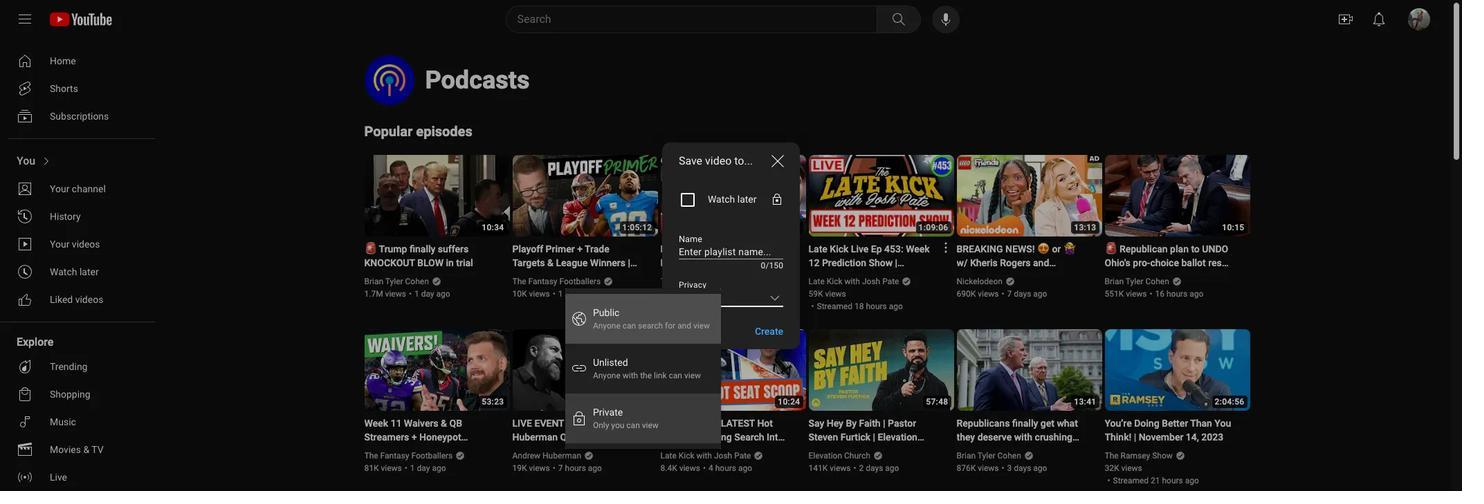 Task type: vqa. For each thing, say whether or not it's contained in the screenshot.


Task type: describe. For each thing, give the bounding box(es) containing it.
toronto,
[[557, 446, 593, 457]]

players
[[365, 446, 397, 457]]

views for breaking news! 😍 or 🙅‍♀️ w/ kheris rogers and pressley hosbach i lego friends podcast ep 13
[[978, 289, 999, 299]]

🚨 for 🚨 republican plan to undo ohio's pro-choice ballot result backfires
[[1105, 244, 1118, 255]]

pate for coaching
[[735, 451, 752, 461]]

coaching inside late kick live ep 453: week 12 prediction show | coaching searches | new jp poll | heisman thoughts
[[809, 271, 850, 282]]

(late
[[752, 446, 774, 457]]

wednesday
[[666, 446, 716, 457]]

7 for hosbach
[[1008, 289, 1012, 299]]

only
[[593, 421, 609, 431]]

on
[[595, 446, 609, 457]]

32k views streamed 21 hours ago
[[1105, 464, 1200, 486]]

week inside week 11 waivers & qb streamers + honeypot players | fantasy football 2023 - ep. 1503
[[365, 418, 388, 429]]

group containing private
[[566, 272, 784, 456]]

day for blow
[[421, 289, 434, 299]]

latest
[[721, 418, 755, 429]]

knockout
[[365, 258, 415, 269]]

1 horizontal spatial bills
[[700, 244, 718, 255]]

watch later private element
[[708, 191, 769, 207]]

the fantasy footballers link for fantasy
[[365, 450, 454, 462]]

ep. inside week 11 waivers & qb streamers + honeypot players | fantasy football 2023 - ep. 1503
[[395, 460, 408, 471]]

shorts
[[50, 83, 78, 94]]

the up 145k
[[661, 277, 675, 287]]

andrew inside andrew huberman link
[[513, 451, 541, 461]]

choice
[[1151, 258, 1180, 269]]

ago for say hey by faith | pastor steven furtick | elevation church
[[886, 464, 900, 474]]

w/
[[957, 258, 968, 269]]

get
[[1041, 418, 1055, 429]]

10:15
[[1223, 223, 1245, 233]]

ep inside late kick live ep 453: week 12 prediction show | coaching searches | new jp poll | heisman thoughts
[[871, 244, 882, 255]]

late kick with josh pate for searches
[[809, 277, 900, 287]]

with up 59k views streamed 18 hours ago
[[845, 277, 861, 287]]

😍
[[1038, 244, 1050, 255]]

13:13
[[1075, 223, 1097, 233]]

ramsey
[[1121, 451, 1151, 461]]

53:23 link
[[365, 330, 510, 413]]

11
[[391, 418, 402, 429]]

tv
[[92, 444, 104, 456]]

playoff primer + trade targets & league winners | fantasy football 2023 - ep. 1504 link
[[513, 242, 641, 296]]

church inside say hey by faith | pastor steven furtick | elevation church
[[809, 446, 840, 457]]

podcasts main content
[[166, 39, 1452, 492]]

days for elevation
[[866, 464, 884, 474]]

57:48
[[927, 397, 949, 407]]

history
[[50, 211, 81, 222]]

in inside 🚨 trump finally suffers knockout blow in trial
[[446, 258, 454, 269]]

days for pressley
[[1014, 289, 1032, 299]]

1 for blow
[[415, 289, 419, 299]]

1:09:06
[[919, 223, 949, 233]]

footballers for fantasy
[[412, 451, 453, 461]]

views inside 32k views streamed 21 hours ago
[[1122, 464, 1143, 474]]

1 vertical spatial huberman
[[543, 451, 582, 461]]

elevation church
[[809, 451, 871, 461]]

32k
[[1105, 464, 1120, 474]]

the for week 11 waivers & qb streamers + honeypot players | fantasy football 2023 - ep. 1503
[[365, 451, 378, 461]]

watch inside option
[[708, 194, 735, 205]]

| right faith
[[883, 418, 886, 429]]

republicans finally get what they deserve with crushing lawsuits link
[[957, 417, 1086, 457]]

finally inside 🚨 trump finally suffers knockout blow in trial
[[410, 244, 436, 255]]

they
[[957, 432, 976, 443]]

0 horizontal spatial podcast
[[732, 277, 763, 287]]

views for 🚨 republican plan to undo ohio's pro-choice ballot result backfires
[[1127, 289, 1148, 299]]

poll
[[809, 285, 826, 296]]

and inside "breaking news! 😍 or 🙅‍♀️ w/ kheris rogers and pressley hosbach i lego friends podcast ep 13"
[[1034, 258, 1050, 269]]

ago for republicans finally get what they deserve with crushing lawsuits
[[1034, 464, 1048, 474]]

with up "4"
[[697, 451, 712, 461]]

12 minutes, 1 second element
[[778, 223, 801, 233]]

honeypot
[[420, 432, 461, 443]]

tyler for deserve
[[978, 451, 996, 461]]

0/150
[[761, 261, 784, 270]]

football inside the playoff primer + trade targets & league winners | fantasy football 2023 - ep. 1504
[[549, 271, 584, 282]]

week inside late kick live ep 453: week 12 prediction show | coaching searches | new jp poll | heisman thoughts
[[906, 244, 930, 255]]

ep. inside the playoff primer + trade targets & league winners | fantasy football 2023 - ep. 1504
[[617, 271, 630, 282]]

hours inside 32k views streamed 21 hours ago
[[1163, 476, 1184, 486]]

views for playoff primer + trade targets & league winners | fantasy football 2023 - ep. 1504
[[529, 289, 550, 299]]

fixed
[[693, 258, 719, 269]]

| inside you're doing better than you think! | november 14, 2023
[[1134, 432, 1137, 443]]

1 hour, 9 minutes, 6 seconds element
[[919, 223, 949, 233]]

breaking
[[957, 244, 1004, 255]]

brian tyler cohen for ohio's
[[1105, 277, 1170, 287]]

pro-
[[1134, 258, 1151, 269]]

views inside 59k views streamed 18 hours ago
[[826, 289, 847, 299]]

andrew inside live event q&a: dr. andrew huberman question & answer in toronto, on
[[605, 418, 638, 429]]

shopping
[[50, 389, 90, 400]]

- inside josh pate on latest hot seat & coaching search intel - wednesday update (late kick cut)
[[661, 446, 664, 457]]

league
[[556, 258, 588, 269]]

1 vertical spatial elevation
[[809, 451, 843, 461]]

elevation inside say hey by faith | pastor steven furtick | elevation church
[[878, 432, 918, 443]]

colin inside the colin cowherd podcast link
[[677, 277, 696, 287]]

8.4k
[[661, 464, 678, 474]]

live
[[513, 418, 532, 429]]

hour
[[565, 289, 582, 299]]

1 horizontal spatial private
[[679, 293, 710, 304]]

| inside the playoff primer + trade targets & league winners | fantasy football 2023 - ep. 1504
[[628, 258, 631, 269]]

josh for coaching
[[714, 451, 733, 461]]

10:34
[[482, 223, 504, 233]]

0 horizontal spatial you
[[17, 154, 35, 168]]

fantasy up 10k views
[[529, 277, 558, 287]]

event
[[535, 418, 564, 429]]

13 minutes, 41 seconds element
[[1075, 397, 1097, 407]]

cohen for blow
[[405, 277, 429, 287]]

cowherd inside broncos-bills reaction: "sean payton fixed russell wilson," bills have "peaked" | colin cowherd nfl
[[661, 285, 699, 296]]

ohio's
[[1105, 258, 1131, 269]]

late kick with josh pate for wednesday
[[661, 451, 752, 461]]

| inside week 11 waivers & qb streamers + honeypot players | fantasy football 2023 - ep. 1503
[[399, 446, 401, 457]]

reaction:
[[721, 244, 762, 255]]

1 day ago for +
[[410, 464, 446, 474]]

0 horizontal spatial live
[[50, 472, 67, 483]]

backfires
[[1105, 271, 1156, 282]]

news!
[[1006, 244, 1035, 255]]

live event q&a: dr. andrew huberman question & answer in toronto, on
[[513, 418, 638, 457]]

Save video to... text field
[[679, 154, 753, 167]]

& left tv at the bottom left
[[83, 444, 89, 456]]

the ramsey show link
[[1105, 450, 1174, 462]]

the for you're doing better than you think! | november 14, 2023
[[1105, 451, 1119, 461]]

unlisted option
[[566, 344, 721, 394]]

16 hours ago
[[1156, 289, 1204, 299]]

14,
[[1187, 432, 1200, 443]]

late kick with josh pate link for wednesday
[[661, 450, 752, 462]]

new
[[900, 271, 919, 282]]

1 vertical spatial bills
[[661, 271, 679, 282]]

liked
[[50, 294, 73, 305]]

18
[[855, 302, 864, 312]]

| right poll on the right bottom
[[828, 285, 830, 296]]

videos for your videos
[[72, 239, 100, 250]]

can inside public anyone can search for and view
[[623, 321, 636, 331]]

fantasy up 81k views
[[380, 451, 410, 461]]

kick for "late kick live ep 453: week 12 prediction show | coaching searches | new jp poll | heisman thoughts" link
[[830, 244, 849, 255]]

19k views
[[513, 464, 550, 474]]

81k
[[365, 464, 379, 474]]

broncos-bills reaction: "sean payton fixed russell wilson," bills have "peaked" | colin cowherd nfl link
[[661, 242, 790, 296]]

39:08 link
[[513, 330, 658, 413]]

| inside broncos-bills reaction: "sean payton fixed russell wilson," bills have "peaked" | colin cowherd nfl
[[745, 271, 747, 282]]

kick inside josh pate on latest hot seat & coaching search intel - wednesday update (late kick cut)
[[661, 460, 680, 471]]

551k views
[[1105, 289, 1148, 299]]

broncos-bills reaction: "sean payton fixed russell wilson," bills have "peaked" | colin cowherd nfl
[[661, 244, 789, 296]]

pate for prediction
[[883, 277, 900, 287]]

& inside josh pate on latest hot seat & coaching search intel - wednesday update (late kick cut)
[[683, 432, 689, 443]]

dr.
[[591, 418, 603, 429]]

ago for broncos-bills reaction: "sean payton fixed russell wilson," bills have "peaked" | colin cowherd nfl
[[733, 289, 747, 299]]

"sean
[[764, 244, 789, 255]]

suffers
[[438, 244, 469, 255]]

views for live event q&a: dr. andrew huberman question & answer in toronto, on
[[529, 464, 550, 474]]

live event q&a: dr. andrew huberman question & answer in toronto, on link
[[513, 417, 641, 457]]

10:24
[[778, 397, 801, 407]]

81k views
[[365, 464, 402, 474]]

heisman
[[833, 285, 871, 296]]

10k views
[[513, 289, 550, 299]]

late kick live ep 453: week 12 prediction show | coaching searches | new jp poll | heisman thoughts
[[809, 244, 933, 296]]

privacy private
[[679, 280, 710, 304]]

the
[[640, 371, 652, 381]]

footballers for football
[[560, 277, 601, 287]]

1 for streamers
[[410, 464, 415, 474]]

private option
[[566, 394, 721, 444]]

late for late kick live ep 453: week 12 prediction show | coaching searches | new jp poll | heisman thoughts
[[809, 277, 825, 287]]

on
[[707, 418, 719, 429]]

save video to...
[[679, 154, 753, 167]]

day for fixed
[[718, 289, 731, 299]]

views for republicans finally get what they deserve with crushing lawsuits
[[978, 464, 999, 474]]

private inside private only you can view
[[593, 407, 623, 418]]

8.4k views
[[661, 464, 701, 474]]

12
[[809, 258, 820, 269]]

ago for josh pate on latest hot seat & coaching search intel - wednesday update (late kick cut)
[[739, 464, 753, 474]]

1 vertical spatial later
[[80, 267, 99, 278]]

the fantasy footballers for fantasy
[[365, 451, 453, 461]]

russell
[[722, 258, 753, 269]]

views for 🚨 trump finally suffers knockout blow in trial
[[385, 289, 406, 299]]

searches
[[852, 271, 893, 282]]

republican
[[1120, 244, 1168, 255]]

2023 inside week 11 waivers & qb streamers + honeypot players | fantasy football 2023 - ep. 1503
[[365, 460, 387, 471]]

episodes
[[416, 123, 473, 140]]

view for public
[[694, 321, 710, 331]]

hours for 🚨 republican plan to undo ohio's pro-choice ballot result backfires
[[1167, 289, 1188, 299]]

1 horizontal spatial church
[[845, 451, 871, 461]]

551k
[[1105, 289, 1125, 299]]

| left new
[[895, 271, 897, 282]]

🚨 republican plan to undo ohio's pro-choice ballot result backfires
[[1105, 244, 1234, 282]]

ago for 🚨 trump finally suffers knockout blow in trial
[[436, 289, 450, 299]]

Enter playlist name... field
[[679, 245, 784, 259]]

tyler for blow
[[386, 277, 403, 287]]

furtick
[[841, 432, 871, 443]]

your for your videos
[[50, 239, 70, 250]]

2023 inside the playoff primer + trade targets & league winners | fantasy football 2023 - ep. 1504
[[587, 271, 609, 282]]

views for week 11 waivers & qb streamers + honeypot players | fantasy football 2023 - ep. 1503
[[381, 464, 402, 474]]

the ramsey show
[[1105, 451, 1173, 461]]

anyone for unlisted
[[593, 371, 621, 381]]

the for playoff primer + trade targets & league winners | fantasy football 2023 - ep. 1504
[[513, 277, 527, 287]]



Task type: locate. For each thing, give the bounding box(es) containing it.
1 horizontal spatial ep
[[1030, 285, 1041, 296]]

1 horizontal spatial watch later
[[708, 194, 757, 205]]

brian tyler cohen link up 876k views
[[957, 450, 1023, 462]]

views down elevation church link
[[830, 464, 851, 474]]

0 vertical spatial show
[[869, 258, 893, 269]]

and down the 😍 in the right of the page
[[1034, 258, 1050, 269]]

cohen for ohio's
[[1146, 277, 1170, 287]]

late up 8.4k
[[661, 451, 677, 461]]

in inside live event q&a: dr. andrew huberman question & answer in toronto, on
[[547, 446, 555, 457]]

hours for josh pate on latest hot seat & coaching search intel - wednesday update (late kick cut)
[[716, 464, 737, 474]]

1 vertical spatial late kick with josh pate
[[661, 451, 752, 461]]

rogers
[[1001, 258, 1031, 269]]

finally inside "republicans finally get what they deserve with crushing lawsuits"
[[1013, 418, 1039, 429]]

1 vertical spatial late
[[809, 277, 825, 287]]

1 horizontal spatial pate
[[735, 451, 752, 461]]

Create text field
[[755, 326, 784, 337]]

1 day ago for russell
[[711, 289, 747, 299]]

streamed for late kick live ep 453: week 12 prediction show | coaching searches | new jp poll | heisman thoughts
[[817, 302, 853, 312]]

3
[[1008, 464, 1012, 474]]

coaching
[[809, 271, 850, 282], [691, 432, 732, 443]]

for
[[665, 321, 676, 331]]

ago for playoff primer + trade targets & league winners | fantasy football 2023 - ep. 1504
[[584, 289, 598, 299]]

brian for 🚨 trump finally suffers knockout blow in trial
[[365, 277, 384, 287]]

you're doing better than you think! | november 14, 2023
[[1105, 418, 1232, 443]]

2023 inside you're doing better than you think! | november 14, 2023
[[1202, 432, 1224, 443]]

1 vertical spatial your
[[50, 239, 70, 250]]

2023 down players
[[365, 460, 387, 471]]

week 11 waivers & qb streamers + honeypot players | fantasy football 2023 - ep. 1503
[[365, 418, 475, 471]]

0 vertical spatial josh
[[863, 277, 881, 287]]

days right 3
[[1014, 464, 1032, 474]]

2 hours, 4 minutes, 56 seconds element
[[1215, 397, 1245, 407]]

🚨 republican plan to undo ohio's pro-choice ballot result backfires link
[[1105, 242, 1234, 282]]

videos
[[72, 239, 100, 250], [75, 294, 103, 305]]

1 vertical spatial the fantasy footballers link
[[365, 450, 454, 462]]

hey
[[827, 418, 844, 429]]

0 horizontal spatial church
[[809, 446, 840, 457]]

cohen up 16
[[1146, 277, 1170, 287]]

movies
[[50, 444, 81, 456]]

your channel link
[[8, 175, 150, 203], [8, 175, 150, 203]]

0 horizontal spatial pate
[[685, 418, 704, 429]]

i
[[1038, 271, 1040, 282]]

| down faith
[[873, 432, 876, 443]]

- down players
[[389, 460, 392, 471]]

ago for live event q&a: dr. andrew huberman question & answer in toronto, on
[[588, 464, 602, 474]]

Search text field
[[518, 10, 874, 28]]

views down backfires
[[1127, 289, 1148, 299]]

0 vertical spatial in
[[446, 258, 454, 269]]

0 vertical spatial late kick with josh pate link
[[809, 276, 900, 288]]

shorts link
[[8, 75, 150, 102], [8, 75, 150, 102]]

your for your channel
[[50, 183, 70, 195]]

can right you
[[627, 421, 640, 431]]

create
[[755, 326, 784, 337]]

view inside public anyone can search for and view
[[694, 321, 710, 331]]

2 horizontal spatial 2023
[[1202, 432, 1224, 443]]

colin inside broncos-bills reaction: "sean payton fixed russell wilson," bills have "peaked" | colin cowherd nfl
[[750, 271, 772, 282]]

1 horizontal spatial coaching
[[809, 271, 850, 282]]

ago down ""peaked""
[[733, 289, 747, 299]]

elevation church link
[[809, 450, 872, 462]]

1 left hour
[[559, 289, 563, 299]]

tyler up 1.7m views
[[386, 277, 403, 287]]

| down russell
[[745, 271, 747, 282]]

ago for breaking news! 😍 or 🙅‍♀️ w/ kheris rogers and pressley hosbach i lego friends podcast ep 13
[[1034, 289, 1048, 299]]

- inside the playoff primer + trade targets & league winners | fantasy football 2023 - ep. 1504
[[611, 271, 614, 282]]

0 vertical spatial private
[[679, 293, 710, 304]]

+ inside week 11 waivers & qb streamers + honeypot players | fantasy football 2023 - ep. 1503
[[412, 432, 417, 443]]

1 horizontal spatial finally
[[1013, 418, 1039, 429]]

0 vertical spatial anyone
[[593, 321, 621, 331]]

ep.
[[617, 271, 630, 282], [395, 460, 408, 471]]

2 days ago
[[860, 464, 900, 474]]

0 horizontal spatial football
[[440, 446, 475, 457]]

have
[[682, 271, 702, 282]]

2 your from the top
[[50, 239, 70, 250]]

later
[[738, 194, 757, 205], [80, 267, 99, 278]]

0 horizontal spatial josh
[[661, 418, 682, 429]]

say hey by faith | pastor steven furtick | elevation church link
[[809, 417, 938, 457]]

ago for week 11 waivers & qb streamers + honeypot players | fantasy football 2023 - ep. 1503
[[432, 464, 446, 474]]

7 down hosbach
[[1008, 289, 1012, 299]]

subscriptions link
[[8, 102, 150, 130], [8, 102, 150, 130]]

colin down 0/150
[[750, 271, 772, 282]]

with inside "republicans finally get what they deserve with crushing lawsuits"
[[1015, 432, 1033, 443]]

| down 453:
[[896, 258, 898, 269]]

with inside unlisted anyone with the link can view
[[623, 371, 638, 381]]

1 vertical spatial +
[[412, 432, 417, 443]]

1 day ago down ""peaked""
[[711, 289, 747, 299]]

13 minutes, 13 seconds element
[[1075, 223, 1097, 233]]

4
[[709, 464, 714, 474]]

videos for liked videos
[[75, 294, 103, 305]]

church
[[809, 446, 840, 457], [845, 451, 871, 461]]

update
[[719, 446, 750, 457]]

ago down honeypot at the bottom left of page
[[432, 464, 446, 474]]

finally left get
[[1013, 418, 1039, 429]]

q&a:
[[567, 418, 589, 429]]

1 horizontal spatial the fantasy footballers
[[513, 277, 601, 287]]

link
[[654, 371, 667, 381]]

cohen down blow
[[405, 277, 429, 287]]

views for broncos-bills reaction: "sean payton fixed russell wilson," bills have "peaked" | colin cowherd nfl
[[682, 289, 703, 299]]

2 horizontal spatial brian tyler cohen link
[[1105, 276, 1171, 288]]

ago inside 59k views streamed 18 hours ago
[[889, 302, 903, 312]]

2 horizontal spatial josh
[[863, 277, 881, 287]]

1 vertical spatial show
[[1153, 451, 1173, 461]]

1 down the colin cowherd podcast link
[[711, 289, 716, 299]]

1 vertical spatial coaching
[[691, 432, 732, 443]]

podcasts
[[425, 66, 530, 95]]

2 vertical spatial -
[[389, 460, 392, 471]]

1 hour, 5 minutes, 12 seconds element
[[623, 223, 653, 233]]

coaching down on
[[691, 432, 732, 443]]

public option
[[566, 294, 721, 344]]

1 horizontal spatial footballers
[[560, 277, 601, 287]]

late kick with josh pate up "4"
[[661, 451, 752, 461]]

🚨 inside 🚨 trump finally suffers knockout blow in trial
[[365, 244, 377, 255]]

2 anyone from the top
[[593, 371, 621, 381]]

live inside late kick live ep 453: week 12 prediction show | coaching searches | new jp poll | heisman thoughts
[[851, 244, 869, 255]]

0 horizontal spatial colin
[[677, 277, 696, 287]]

10:24 link
[[661, 330, 806, 413]]

search
[[638, 321, 663, 331]]

0 horizontal spatial late kick with josh pate
[[661, 451, 752, 461]]

brian tyler cohen up 1.7m views
[[365, 277, 429, 287]]

0 horizontal spatial finally
[[410, 244, 436, 255]]

in down suffers
[[446, 258, 454, 269]]

0 vertical spatial week
[[906, 244, 930, 255]]

late for josh pate on latest hot seat & coaching search intel - wednesday update (late kick cut)
[[661, 451, 677, 461]]

waivers
[[404, 418, 439, 429]]

brian tyler cohen link for ohio's
[[1105, 276, 1171, 288]]

0 vertical spatial +
[[577, 244, 583, 255]]

1 vertical spatial pate
[[685, 418, 704, 429]]

1 for &
[[559, 289, 563, 299]]

0 vertical spatial -
[[611, 271, 614, 282]]

876k
[[957, 464, 976, 474]]

views for say hey by faith | pastor steven furtick | elevation church
[[830, 464, 851, 474]]

josh up seat
[[661, 418, 682, 429]]

show inside late kick live ep 453: week 12 prediction show | coaching searches | new jp poll | heisman thoughts
[[869, 258, 893, 269]]

coaching inside josh pate on latest hot seat & coaching search intel - wednesday update (late kick cut)
[[691, 432, 732, 443]]

andrew right "dr."
[[605, 418, 638, 429]]

0 horizontal spatial -
[[389, 460, 392, 471]]

home
[[50, 55, 76, 66]]

brian tyler cohen link
[[365, 276, 430, 288], [1105, 276, 1171, 288], [957, 450, 1023, 462]]

0 horizontal spatial the fantasy footballers
[[365, 451, 453, 461]]

you inside you're doing better than you think! | november 14, 2023
[[1215, 418, 1232, 429]]

1 horizontal spatial colin
[[750, 271, 772, 282]]

ago down update
[[739, 464, 753, 474]]

brian tyler cohen link for deserve
[[957, 450, 1023, 462]]

10 minutes, 24 seconds element
[[778, 397, 801, 407]]

pate left on
[[685, 418, 704, 429]]

ago right hour
[[584, 289, 598, 299]]

watch up liked
[[50, 267, 77, 278]]

1 day ago for in
[[415, 289, 450, 299]]

ago down the thoughts
[[889, 302, 903, 312]]

1 vertical spatial josh
[[661, 418, 682, 429]]

1 horizontal spatial +
[[577, 244, 583, 255]]

music link
[[8, 408, 150, 436], [8, 408, 150, 436]]

footballers
[[560, 277, 601, 287], [412, 451, 453, 461]]

13:41
[[1075, 397, 1097, 407]]

57:48 link
[[809, 330, 954, 413]]

2
[[860, 464, 864, 474]]

views down wednesday
[[680, 464, 701, 474]]

views down nickelodeon link
[[978, 289, 999, 299]]

by
[[846, 418, 857, 429]]

hours right 18
[[866, 302, 887, 312]]

1 horizontal spatial show
[[1153, 451, 1173, 461]]

0 vertical spatial ep
[[871, 244, 882, 255]]

21
[[1151, 476, 1161, 486]]

0 vertical spatial the fantasy footballers link
[[513, 276, 602, 288]]

kick up 8.4k views
[[679, 451, 695, 461]]

1 vertical spatial watch
[[50, 267, 77, 278]]

53 minutes, 23 seconds element
[[482, 397, 504, 407]]

kick inside late kick live ep 453: week 12 prediction show | coaching searches | new jp poll | heisman thoughts
[[830, 244, 849, 255]]

1 horizontal spatial brian tyler cohen
[[957, 451, 1022, 461]]

hours right "21"
[[1163, 476, 1184, 486]]

view for unlisted
[[685, 371, 701, 381]]

59k
[[809, 289, 824, 299]]

🚨 for 🚨 trump finally suffers knockout blow in trial
[[365, 244, 377, 255]]

1 vertical spatial 2023
[[1202, 432, 1224, 443]]

day down honeypot at the bottom left of page
[[417, 464, 430, 474]]

2 vertical spatial can
[[627, 421, 640, 431]]

brian tyler cohen for deserve
[[957, 451, 1022, 461]]

0 horizontal spatial late kick with josh pate link
[[661, 450, 752, 462]]

the fantasy footballers up hour
[[513, 277, 601, 287]]

kick right poll on the right bottom
[[827, 277, 843, 287]]

private down privacy
[[679, 293, 710, 304]]

view inside private only you can view
[[642, 421, 659, 431]]

ep left 13
[[1030, 285, 1041, 296]]

"peaked"
[[705, 271, 742, 282]]

views down the andrew huberman
[[529, 464, 550, 474]]

cohen for deserve
[[998, 451, 1022, 461]]

day down blow
[[421, 289, 434, 299]]

video
[[706, 154, 732, 167]]

& inside the playoff primer + trade targets & league winners | fantasy football 2023 - ep. 1504
[[548, 258, 554, 269]]

141k views
[[809, 464, 851, 474]]

can inside private only you can view
[[627, 421, 640, 431]]

ep left 453:
[[871, 244, 882, 255]]

watch later inside option
[[708, 194, 757, 205]]

the colin cowherd podcast
[[661, 277, 763, 287]]

fantasy inside the playoff primer + trade targets & league winners | fantasy football 2023 - ep. 1504
[[513, 271, 547, 282]]

videos right liked
[[75, 294, 103, 305]]

kick for late kick with josh pate link corresponding to searches
[[827, 277, 843, 287]]

| right think!
[[1134, 432, 1137, 443]]

brian up 876k
[[957, 451, 976, 461]]

late kick with josh pate link for searches
[[809, 276, 900, 288]]

39 minutes, 8 seconds element
[[630, 397, 653, 407]]

0 horizontal spatial watch later
[[50, 267, 99, 278]]

1 🚨 from the left
[[365, 244, 377, 255]]

0 vertical spatial your
[[50, 183, 70, 195]]

ago down blow
[[436, 289, 450, 299]]

views for josh pate on latest hot seat & coaching search intel - wednesday update (late kick cut)
[[680, 464, 701, 474]]

bills down payton
[[661, 271, 679, 282]]

footballers up 1 hour ago
[[560, 277, 601, 287]]

list box
[[566, 289, 721, 449]]

live down movies
[[50, 472, 67, 483]]

streamed inside 32k views streamed 21 hours ago
[[1114, 476, 1149, 486]]

huberman inside live event q&a: dr. andrew huberman question & answer in toronto, on
[[513, 432, 558, 443]]

1 vertical spatial watch later
[[50, 267, 99, 278]]

1 vertical spatial andrew
[[513, 451, 541, 461]]

day for streamers
[[417, 464, 430, 474]]

pate up 4 hours ago
[[735, 451, 752, 461]]

0 vertical spatial ep.
[[617, 271, 630, 282]]

Podcasts text field
[[425, 66, 530, 95]]

nickelodeon link
[[957, 276, 1004, 288]]

pate left new
[[883, 277, 900, 287]]

1 vertical spatial the fantasy footballers
[[365, 451, 453, 461]]

0 horizontal spatial later
[[80, 267, 99, 278]]

ago down on
[[588, 464, 602, 474]]

kick left 'cut)'
[[661, 460, 680, 471]]

ago inside 32k views streamed 21 hours ago
[[1186, 476, 1200, 486]]

josh inside josh pate on latest hot seat & coaching search intel - wednesday update (late kick cut)
[[661, 418, 682, 429]]

can inside unlisted anyone with the link can view
[[669, 371, 683, 381]]

public anyone can search for and view
[[593, 307, 710, 331]]

7 hours ago
[[559, 464, 602, 474]]

1 horizontal spatial streamed
[[1114, 476, 1149, 486]]

0 horizontal spatial tyler
[[386, 277, 403, 287]]

cut)
[[682, 460, 700, 471]]

history link
[[8, 203, 150, 231], [8, 203, 150, 231]]

podcast down hosbach
[[992, 285, 1027, 296]]

0 vertical spatial late
[[809, 244, 828, 255]]

0 horizontal spatial andrew
[[513, 451, 541, 461]]

movies & tv
[[50, 444, 104, 456]]

0 horizontal spatial week
[[365, 418, 388, 429]]

the fantasy footballers for football
[[513, 277, 601, 287]]

- inside week 11 waivers & qb streamers + honeypot players | fantasy football 2023 - ep. 1503
[[389, 460, 392, 471]]

doing
[[1135, 418, 1160, 429]]

brian up 1.7m
[[365, 277, 384, 287]]

0 vertical spatial the fantasy footballers
[[513, 277, 601, 287]]

your up history
[[50, 183, 70, 195]]

+ down waivers
[[412, 432, 417, 443]]

and inside public anyone can search for and view
[[678, 321, 692, 331]]

1 horizontal spatial josh
[[714, 451, 733, 461]]

1 horizontal spatial 🚨
[[1105, 244, 1118, 255]]

winners
[[590, 258, 626, 269]]

week right 453:
[[906, 244, 930, 255]]

playoff
[[513, 244, 544, 255]]

elevation up 141k views
[[809, 451, 843, 461]]

tyler for ohio's
[[1126, 277, 1144, 287]]

0 horizontal spatial brian
[[365, 277, 384, 287]]

brian tyler cohen for blow
[[365, 277, 429, 287]]

0 horizontal spatial private
[[593, 407, 623, 418]]

elevation down pastor
[[878, 432, 918, 443]]

1 horizontal spatial you
[[1215, 418, 1232, 429]]

late up the 12 at the bottom right of page
[[809, 244, 828, 255]]

targets
[[513, 258, 545, 269]]

hours inside 59k views streamed 18 hours ago
[[866, 302, 887, 312]]

🚨 inside the 🚨 republican plan to undo ohio's pro-choice ballot result backfires
[[1105, 244, 1118, 255]]

streamed inside 59k views streamed 18 hours ago
[[817, 302, 853, 312]]

seat
[[661, 432, 680, 443]]

1 horizontal spatial week
[[906, 244, 930, 255]]

views down ramsey
[[1122, 464, 1143, 474]]

podcast inside "breaking news! 😍 or 🙅‍♀️ w/ kheris rogers and pressley hosbach i lego friends podcast ep 13"
[[992, 285, 1027, 296]]

1 horizontal spatial 2023
[[587, 271, 609, 282]]

football inside week 11 waivers & qb streamers + honeypot players | fantasy football 2023 - ep. 1503
[[440, 446, 475, 457]]

0 horizontal spatial 🚨
[[365, 244, 377, 255]]

josh pate on latest hot seat & coaching search intel - wednesday update (late kick cut)
[[661, 418, 786, 471]]

10 minutes, 34 seconds element
[[482, 223, 504, 233]]

football down honeypot at the bottom left of page
[[440, 446, 475, 457]]

2 horizontal spatial tyler
[[1126, 277, 1144, 287]]

hours right 16
[[1167, 289, 1188, 299]]

views right 1.7m
[[385, 289, 406, 299]]

1.7m views
[[365, 289, 406, 299]]

the up 32k
[[1105, 451, 1119, 461]]

group
[[566, 272, 784, 456]]

the fantasy footballers link up 81k views
[[365, 450, 454, 462]]

church down "steven"
[[809, 446, 840, 457]]

streamed for you're doing better than you think! | november 14, 2023
[[1114, 476, 1149, 486]]

can left search
[[623, 321, 636, 331]]

0 vertical spatial you
[[17, 154, 35, 168]]

public
[[593, 307, 620, 318]]

1 vertical spatial can
[[669, 371, 683, 381]]

than
[[1191, 418, 1213, 429]]

🚨 left trump
[[365, 244, 377, 255]]

0 vertical spatial huberman
[[513, 432, 558, 443]]

videos down history
[[72, 239, 100, 250]]

qb
[[450, 418, 462, 429]]

podcast
[[732, 277, 763, 287], [992, 285, 1027, 296]]

1 horizontal spatial the fantasy footballers link
[[513, 276, 602, 288]]

0 horizontal spatial streamed
[[817, 302, 853, 312]]

& inside live event q&a: dr. andrew huberman question & answer in toronto, on
[[602, 432, 608, 443]]

2 🚨 from the left
[[1105, 244, 1118, 255]]

10 minutes, 15 seconds element
[[1223, 223, 1245, 233]]

1:05:12 link
[[513, 155, 658, 238]]

privacy
[[679, 280, 707, 290]]

brian tyler cohen link up 551k views
[[1105, 276, 1171, 288]]

view inside unlisted anyone with the link can view
[[685, 371, 701, 381]]

anyone for public
[[593, 321, 621, 331]]

| down streamers
[[399, 446, 401, 457]]

1 vertical spatial and
[[678, 321, 692, 331]]

pate inside josh pate on latest hot seat & coaching search intel - wednesday update (late kick cut)
[[685, 418, 704, 429]]

None search field
[[481, 6, 924, 33]]

& down the only
[[602, 432, 608, 443]]

the colin cowherd podcast link
[[661, 276, 764, 288]]

fantasy down targets
[[513, 271, 547, 282]]

1 for fixed
[[711, 289, 716, 299]]

0 horizontal spatial ep
[[871, 244, 882, 255]]

57 minutes, 48 seconds element
[[927, 397, 949, 407]]

1 right 1.7m views
[[415, 289, 419, 299]]

your
[[50, 183, 70, 195], [50, 239, 70, 250]]

brian tyler cohen link for blow
[[365, 276, 430, 288]]

0 vertical spatial finally
[[410, 244, 436, 255]]

|
[[628, 258, 631, 269], [896, 258, 898, 269], [745, 271, 747, 282], [895, 271, 897, 282], [828, 285, 830, 296], [883, 418, 886, 429], [873, 432, 876, 443], [1134, 432, 1137, 443], [399, 446, 401, 457]]

& down primer
[[548, 258, 554, 269]]

save
[[679, 154, 703, 167]]

streamed down 32k
[[1114, 476, 1149, 486]]

the fantasy footballers link for football
[[513, 276, 602, 288]]

with right deserve
[[1015, 432, 1033, 443]]

late kick with josh pate link
[[809, 276, 900, 288], [661, 450, 752, 462]]

1 vertical spatial late kick with josh pate link
[[661, 450, 752, 462]]

2 horizontal spatial brian
[[1105, 277, 1124, 287]]

bills up fixed on the bottom of the page
[[700, 244, 718, 255]]

1 right 81k views
[[410, 464, 415, 474]]

the fantasy footballers link up hour
[[513, 276, 602, 288]]

kick for late kick with josh pate link associated with wednesday
[[679, 451, 695, 461]]

ep inside "breaking news! 😍 or 🙅‍♀️ w/ kheris rogers and pressley hosbach i lego friends podcast ep 13"
[[1030, 285, 1041, 296]]

1 horizontal spatial 7
[[1008, 289, 1012, 299]]

streamers
[[365, 432, 409, 443]]

watch later down your videos
[[50, 267, 99, 278]]

1 your from the top
[[50, 183, 70, 195]]

1 horizontal spatial brian tyler cohen link
[[957, 450, 1023, 462]]

7 for toronto,
[[559, 464, 563, 474]]

1.7m
[[365, 289, 383, 299]]

1 horizontal spatial in
[[547, 446, 555, 457]]

1 vertical spatial -
[[661, 446, 664, 457]]

1 anyone from the top
[[593, 321, 621, 331]]

late inside late kick live ep 453: week 12 prediction show | coaching searches | new jp poll | heisman thoughts
[[809, 244, 828, 255]]

deserve
[[978, 432, 1012, 443]]

0 horizontal spatial watch
[[50, 267, 77, 278]]

brian for 🚨 republican plan to undo ohio's pro-choice ballot result backfires
[[1105, 277, 1124, 287]]

1 vertical spatial football
[[440, 446, 475, 457]]

you're
[[1105, 418, 1132, 429]]

ago for 🚨 republican plan to undo ohio's pro-choice ballot result backfires
[[1190, 289, 1204, 299]]

late kick with josh pate link up 59k views streamed 18 hours ago
[[809, 276, 900, 288]]

josh for prediction
[[863, 277, 881, 287]]

fantasy inside week 11 waivers & qb streamers + honeypot players | fantasy football 2023 - ep. 1503
[[404, 446, 438, 457]]

avatar image image
[[1409, 8, 1431, 30]]

0 horizontal spatial brian tyler cohen
[[365, 277, 429, 287]]

0 horizontal spatial ep.
[[395, 460, 408, 471]]

0 vertical spatial late kick with josh pate
[[809, 277, 900, 287]]

brian up 551k
[[1105, 277, 1124, 287]]

colin
[[750, 271, 772, 282], [677, 277, 696, 287]]

hot
[[758, 418, 773, 429]]

0 vertical spatial bills
[[700, 244, 718, 255]]

0 vertical spatial coaching
[[809, 271, 850, 282]]

0 vertical spatial 2023
[[587, 271, 609, 282]]

1 vertical spatial live
[[50, 472, 67, 483]]

0 vertical spatial streamed
[[817, 302, 853, 312]]

+ inside the playoff primer + trade targets & league winners | fantasy football 2023 - ep. 1504
[[577, 244, 583, 255]]

crushing
[[1035, 432, 1073, 443]]

show up the searches
[[869, 258, 893, 269]]

brian for republicans finally get what they deserve with crushing lawsuits
[[957, 451, 976, 461]]

you
[[612, 421, 625, 431]]

brian tyler cohen
[[365, 277, 429, 287], [1105, 277, 1170, 287], [957, 451, 1022, 461]]

& inside week 11 waivers & qb streamers + honeypot players | fantasy football 2023 - ep. 1503
[[441, 418, 447, 429]]

0 horizontal spatial cohen
[[405, 277, 429, 287]]

later inside option
[[738, 194, 757, 205]]

music
[[50, 417, 76, 428]]

Watch later checkbox
[[679, 191, 784, 209]]

popular
[[365, 123, 413, 140]]

anyone inside unlisted anyone with the link can view
[[593, 371, 621, 381]]

your channel
[[50, 183, 106, 195]]

list box containing public
[[566, 289, 721, 449]]

876k views
[[957, 464, 999, 474]]

your videos link
[[8, 231, 150, 258], [8, 231, 150, 258]]

with left the
[[623, 371, 638, 381]]

views right 81k
[[381, 464, 402, 474]]

andrew up 19k views
[[513, 451, 541, 461]]

anyone inside public anyone can search for and view
[[593, 321, 621, 331]]

1 horizontal spatial late kick with josh pate
[[809, 277, 900, 287]]

hours for live event q&a: dr. andrew huberman question & answer in toronto, on
[[565, 464, 586, 474]]

ago right 3
[[1034, 464, 1048, 474]]



